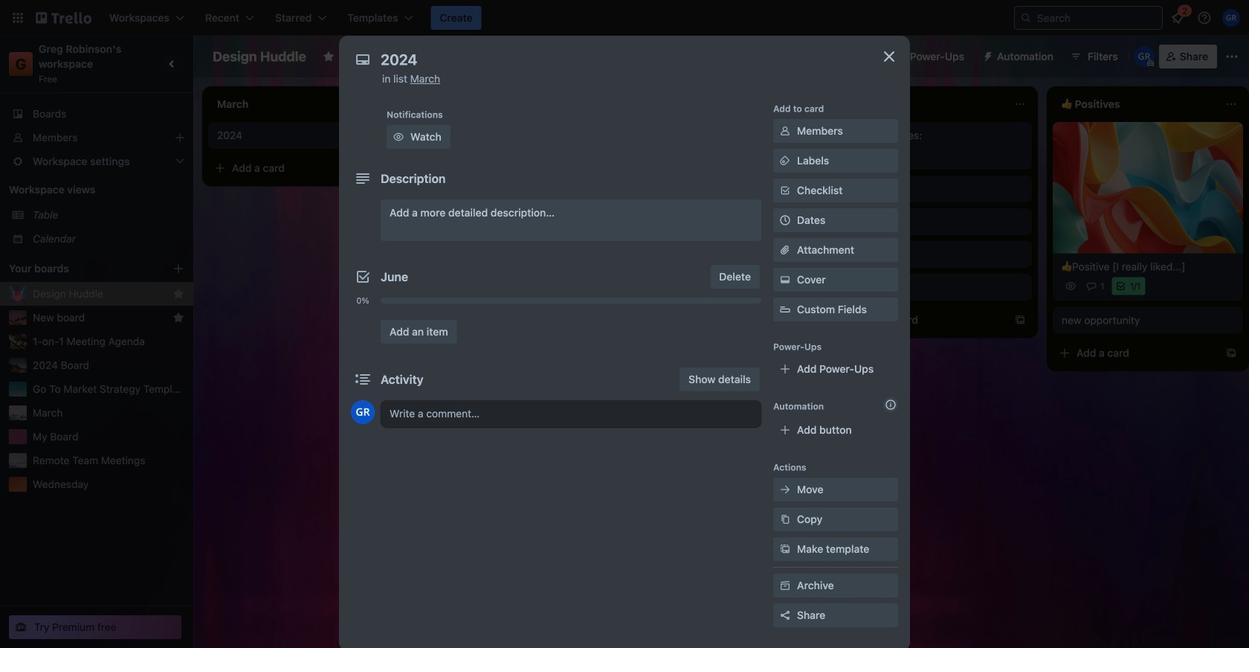 Task type: describe. For each thing, give the bounding box(es) containing it.
your boards with 9 items element
[[9, 260, 150, 278]]

show menu image
[[1225, 49, 1240, 64]]

open information menu image
[[1198, 10, 1213, 25]]

2 sm image from the top
[[778, 153, 793, 168]]

0 horizontal spatial create from template… image
[[803, 183, 815, 195]]

1 horizontal spatial create from template… image
[[1226, 347, 1238, 359]]

1 sm image from the top
[[778, 124, 793, 138]]

0 vertical spatial greg robinson (gregrobinson96) image
[[1134, 46, 1155, 67]]

close dialog image
[[881, 48, 899, 65]]

1 starred icon image from the top
[[173, 288, 185, 300]]

Search field
[[1033, 7, 1163, 28]]

1 vertical spatial create from template… image
[[1015, 314, 1027, 326]]

3 sm image from the top
[[778, 272, 793, 287]]

5 sm image from the top
[[778, 578, 793, 593]]

4 sm image from the top
[[778, 512, 793, 527]]



Task type: locate. For each thing, give the bounding box(es) containing it.
create from template… image
[[803, 183, 815, 195], [1015, 314, 1027, 326]]

0 vertical spatial greg robinson (gregrobinson96) image
[[1223, 9, 1241, 27]]

0 vertical spatial create from template… image
[[803, 183, 815, 195]]

greg robinson (gregrobinson96) image
[[1134, 46, 1155, 67], [351, 400, 375, 424]]

1 vertical spatial greg robinson (gregrobinson96) image
[[351, 400, 375, 424]]

create from template… image
[[381, 162, 393, 174], [1226, 347, 1238, 359]]

sm image
[[977, 45, 998, 65], [391, 129, 406, 144], [778, 482, 793, 497], [778, 542, 793, 556]]

add board image
[[173, 263, 185, 275]]

starred icon image
[[173, 288, 185, 300], [173, 312, 185, 324]]

sm image
[[778, 124, 793, 138], [778, 153, 793, 168], [778, 272, 793, 287], [778, 512, 793, 527], [778, 578, 793, 593]]

1 vertical spatial create from template… image
[[1226, 347, 1238, 359]]

greg robinson (gregrobinson96) image
[[1223, 9, 1241, 27], [586, 309, 604, 327]]

1 horizontal spatial greg robinson (gregrobinson96) image
[[1223, 9, 1241, 27]]

Board name text field
[[205, 45, 314, 68]]

0 vertical spatial create from template… image
[[381, 162, 393, 174]]

None text field
[[373, 46, 865, 73]]

0 horizontal spatial greg robinson (gregrobinson96) image
[[351, 400, 375, 424]]

0 horizontal spatial create from template… image
[[381, 162, 393, 174]]

1 vertical spatial starred icon image
[[173, 312, 185, 324]]

1 horizontal spatial create from template… image
[[1015, 314, 1027, 326]]

2 starred icon image from the top
[[173, 312, 185, 324]]

0 vertical spatial starred icon image
[[173, 288, 185, 300]]

primary element
[[0, 0, 1250, 36]]

2 notifications image
[[1170, 9, 1187, 27]]

1 horizontal spatial greg robinson (gregrobinson96) image
[[1134, 46, 1155, 67]]

group
[[351, 308, 762, 314]]

star or unstar board image
[[323, 51, 335, 62]]

1 vertical spatial greg robinson (gregrobinson96) image
[[586, 309, 604, 327]]

0 horizontal spatial greg robinson (gregrobinson96) image
[[586, 309, 604, 327]]

Write a comment text field
[[381, 400, 762, 427]]

search image
[[1021, 12, 1033, 24]]



Task type: vqa. For each thing, say whether or not it's contained in the screenshot.
Search field
yes



